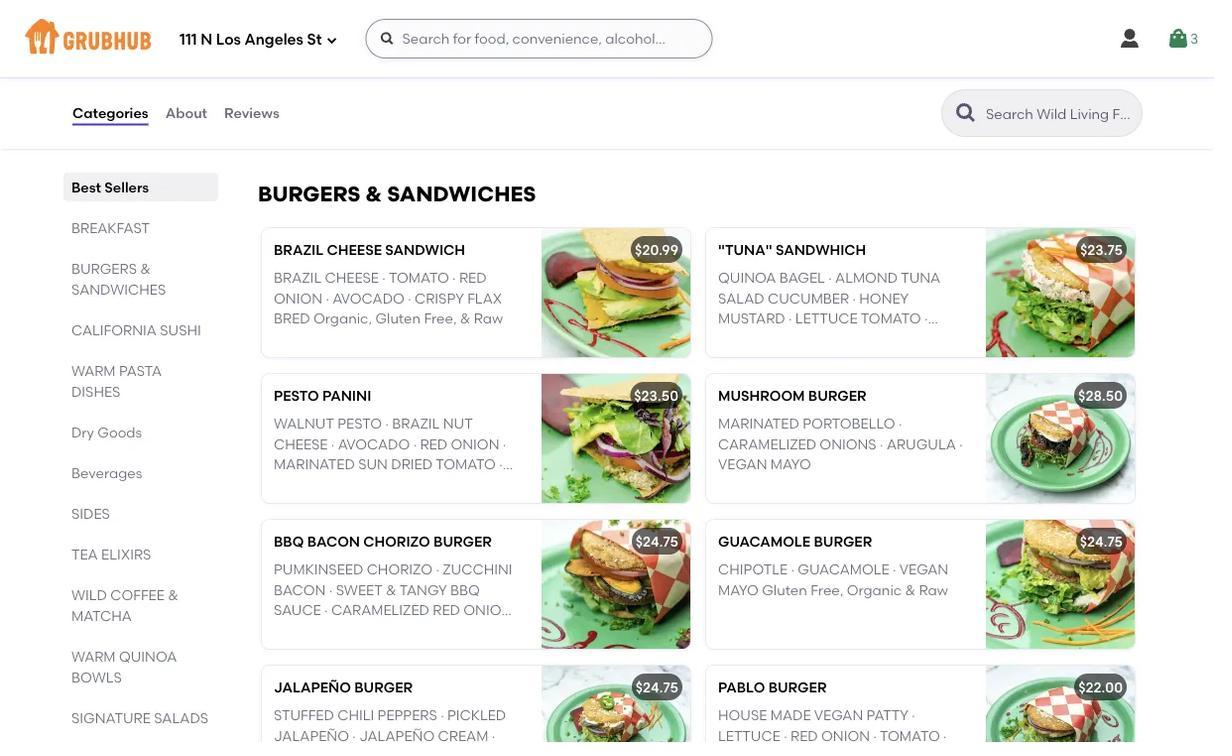 Task type: describe. For each thing, give the bounding box(es) containing it.
tea elixirs
[[71, 546, 151, 563]]

st
[[307, 31, 322, 49]]

$20.99
[[635, 242, 679, 259]]

jalapeño burger image
[[542, 666, 691, 743]]

marinated portobello · caramelized onions · arugula · vegan mayo
[[719, 416, 964, 473]]

breakfast
[[71, 219, 150, 236]]

guacamole burger image
[[987, 520, 1136, 649]]

sandwhich
[[776, 242, 867, 259]]

almond
[[836, 270, 898, 287]]

signature
[[71, 710, 151, 727]]

reviews
[[224, 105, 280, 121]]

jalapeño burger
[[274, 680, 413, 697]]

burgers inside burgers & sandwiches
[[71, 260, 137, 277]]

jalapeño up "stuffed"
[[274, 680, 351, 697]]

$24.75 for guacamole burger
[[636, 534, 679, 551]]

guacamole inside 'chipotle · guacamole · vegan mayo  gluten free, organic & raw'
[[798, 562, 890, 579]]

n
[[201, 31, 213, 49]]

categories
[[72, 105, 149, 121]]

· right bagel
[[829, 270, 832, 287]]

$23.75
[[1081, 242, 1124, 259]]

· right onions on the bottom right
[[880, 436, 884, 453]]

search icon image
[[955, 101, 979, 125]]

"tuna" sandwhich
[[719, 242, 867, 259]]

tuna
[[901, 270, 941, 287]]

3
[[1191, 30, 1199, 47]]

tomato inside quinoa bagel · almond tuna salad cucumber · honey mustard · lettuce tomato · chipotle · pickles
[[861, 310, 922, 327]]

"tuna" sandwhich image
[[987, 229, 1136, 358]]

$6.50
[[642, 63, 678, 80]]

guacamole burger
[[719, 534, 873, 551]]

sellers
[[105, 179, 149, 196]]

$24.75 for pablo burger
[[636, 680, 679, 697]]

mushroom burger
[[719, 388, 867, 405]]

reviews button
[[223, 77, 281, 149]]

chipotle · guacamole · vegan mayo  gluten free, organic & raw
[[719, 562, 949, 599]]

peppers
[[378, 708, 438, 725]]

burgers & sandwiches tab
[[71, 258, 210, 300]]

onions
[[820, 436, 877, 453]]

jalapeño down peppers
[[360, 728, 435, 743]]

0 vertical spatial burgers & sandwiches
[[258, 182, 537, 207]]

sides
[[71, 505, 110, 522]]

0 horizontal spatial svg image
[[380, 31, 396, 47]]

salads
[[154, 710, 209, 727]]

quinoa inside quinoa bagel · almond tuna salad cucumber · honey mustard · lettuce tomato · chipotle · pickles
[[719, 270, 777, 287]]

$23.50
[[635, 388, 679, 405]]

& inside the brazil cheese · tomato · red onion  · avocado · crispy flax bred  organic, gluten free, & raw
[[460, 310, 471, 327]]

tea elixirs tab
[[71, 544, 210, 565]]

dishes
[[71, 383, 121, 400]]

marinated
[[719, 416, 800, 433]]

warm pasta dishes tab
[[71, 360, 210, 402]]

chipotle inside quinoa bagel · almond tuna salad cucumber · honey mustard · lettuce tomato · chipotle · pickles
[[719, 331, 788, 347]]

beverages tab
[[71, 463, 210, 483]]

· down tuna
[[925, 310, 928, 327]]

warm quinoa bowls tab
[[71, 646, 210, 688]]

3 button
[[1167, 21, 1199, 57]]

bagel
[[780, 270, 826, 287]]

wild
[[71, 587, 107, 604]]

onion
[[274, 290, 323, 307]]

mushroom burger image
[[987, 375, 1136, 504]]

pickled
[[448, 708, 506, 725]]

quinoa bagel · almond tuna salad cucumber · honey mustard · lettuce tomato · chipotle · pickles
[[719, 270, 941, 347]]

pablo burger
[[719, 680, 827, 697]]

pablo
[[719, 680, 766, 697]]

chili
[[338, 708, 374, 725]]

pickles
[[798, 331, 855, 347]]

gluten inside the brazil cheese · tomato · red onion  · avocado · crispy flax bred  organic, gluten free, & raw
[[376, 310, 421, 327]]

about button
[[164, 77, 209, 149]]

red
[[460, 270, 487, 287]]

free, inside the brazil cheese · tomato · red onion  · avocado · crispy flax bred  organic, gluten free, & raw
[[424, 310, 457, 327]]

· down almond
[[853, 290, 857, 307]]

bbq bacon chorizo burger
[[274, 534, 492, 551]]

· up organic
[[893, 562, 897, 579]]

breakfast tab
[[71, 217, 210, 238]]

brazil for brazil cheese sandwich
[[274, 242, 324, 259]]

about
[[165, 105, 208, 121]]

cucumber
[[768, 290, 850, 307]]

best
[[71, 179, 101, 196]]

organic,
[[314, 310, 372, 327]]

walnut
[[274, 65, 323, 82]]

arugula
[[887, 436, 957, 453]]

Search Wild Living Foods search field
[[985, 104, 1137, 123]]

cheese for ·
[[325, 270, 379, 287]]

burger right chorizo
[[434, 534, 492, 551]]

brazil cheese sandwich
[[274, 242, 466, 259]]

salad
[[719, 290, 765, 307]]

chorizo
[[364, 534, 431, 551]]

dry goods tab
[[71, 422, 210, 443]]

beverages
[[71, 465, 142, 481]]

caramelized
[[719, 436, 817, 453]]

· down cucumber
[[789, 310, 793, 327]]

wild coffee & matcha
[[71, 587, 178, 624]]

portobello
[[803, 416, 896, 433]]

svg image inside the 3 button
[[1167, 27, 1191, 51]]

stuffed
[[274, 708, 334, 725]]

warm pasta dishes
[[71, 362, 162, 400]]

categories button
[[71, 77, 150, 149]]

mushroom
[[719, 388, 805, 405]]

cream
[[438, 728, 489, 743]]

mustard
[[719, 310, 786, 327]]

honey
[[860, 290, 909, 307]]

sandwiches inside tab
[[71, 281, 166, 298]]

· up arugula on the bottom of page
[[899, 416, 903, 433]]



Task type: locate. For each thing, give the bounding box(es) containing it.
los
[[216, 31, 241, 49]]

& inside 'chipotle · guacamole · vegan mayo  gluten free, organic & raw'
[[906, 582, 916, 599]]

· down guacamole burger
[[792, 562, 795, 579]]

coffee
[[110, 587, 165, 604]]

bred
[[274, 310, 310, 327]]

1 horizontal spatial burgers
[[258, 182, 361, 207]]

tomato inside the brazil cheese · tomato · red onion  · avocado · crispy flax bred  organic, gluten free, & raw
[[389, 270, 449, 287]]

quinoa inside warm quinoa bowls
[[119, 648, 177, 665]]

bacon
[[307, 534, 360, 551]]

wild coffee & matcha tab
[[71, 585, 210, 626]]

burger up peppers
[[355, 680, 413, 697]]

pesto panini
[[274, 388, 372, 405]]

vegan inside 'chipotle · guacamole · vegan mayo  gluten free, organic & raw'
[[900, 562, 949, 579]]

quinoa down wild coffee & matcha tab
[[119, 648, 177, 665]]

burger for stuffed chili peppers · pickled jalapeño · jalapeño cream 
[[355, 680, 413, 697]]

$24.75
[[636, 534, 679, 551], [1081, 534, 1124, 551], [636, 680, 679, 697]]

"tuna"
[[719, 242, 773, 259]]

burgers & sandwiches up brazil cheese sandwich
[[258, 182, 537, 207]]

1 horizontal spatial burgers & sandwiches
[[258, 182, 537, 207]]

best sellers tab
[[71, 177, 210, 198]]

0 vertical spatial cheese
[[327, 242, 382, 259]]

burgers down breakfast
[[71, 260, 137, 277]]

sandwich
[[385, 242, 466, 259]]

lettuce
[[796, 310, 858, 327]]

warm
[[71, 362, 116, 379], [71, 648, 116, 665]]

0 vertical spatial vegan
[[719, 456, 768, 473]]

svg image
[[1119, 27, 1142, 51], [326, 34, 338, 46]]

chipotle
[[719, 331, 788, 347], [719, 562, 788, 579]]

1 vertical spatial burgers & sandwiches
[[71, 260, 166, 298]]

matcha
[[71, 607, 132, 624]]

quinoa
[[719, 270, 777, 287], [119, 648, 177, 665]]

california
[[71, 322, 157, 338]]

1 vertical spatial guacamole
[[798, 562, 890, 579]]

burger up portobello
[[809, 388, 867, 405]]

1 vertical spatial warm
[[71, 648, 116, 665]]

crispy
[[415, 290, 464, 307]]

1 vertical spatial vegan
[[900, 562, 949, 579]]

cheese inside the brazil cheese · tomato · red onion  · avocado · crispy flax bred  organic, gluten free, & raw
[[325, 270, 379, 287]]

0 vertical spatial guacamole
[[719, 534, 811, 551]]

· up the cream in the bottom left of the page
[[441, 708, 444, 725]]

sandwiches up california
[[71, 281, 166, 298]]

1 vertical spatial quinoa
[[119, 648, 177, 665]]

0 vertical spatial quinoa
[[719, 270, 777, 287]]

0 vertical spatial mayo
[[771, 456, 812, 473]]

& inside burgers & sandwiches
[[140, 260, 151, 277]]

best sellers
[[71, 179, 149, 196]]

brazil for brazil cheese · tomato · red onion  · avocado · crispy flax bred  organic, gluten free, & raw
[[274, 270, 322, 287]]

raw inside the brazil cheese · tomato · red onion  · avocado · crispy flax bred  organic, gluten free, & raw
[[474, 310, 503, 327]]

angeles
[[245, 31, 304, 49]]

warm for warm pasta dishes
[[71, 362, 116, 379]]

jalapeño
[[274, 680, 351, 697], [274, 728, 349, 743], [360, 728, 435, 743]]

warm up "bowls"
[[71, 648, 116, 665]]

svg image right st
[[326, 34, 338, 46]]

1 vertical spatial gluten
[[763, 582, 808, 599]]

0 vertical spatial free,
[[424, 310, 457, 327]]

raw down flax
[[474, 310, 503, 327]]

· up organic,
[[326, 290, 329, 307]]

2 warm from the top
[[71, 648, 116, 665]]

1 horizontal spatial gluten
[[763, 582, 808, 599]]

0 horizontal spatial burgers
[[71, 260, 137, 277]]

svg image
[[1167, 27, 1191, 51], [380, 31, 396, 47]]

0 vertical spatial burgers
[[258, 182, 361, 207]]

bowls
[[71, 669, 122, 686]]

· left crispy
[[408, 290, 412, 307]]

california sushi
[[71, 322, 201, 338]]

guacamole up 'chipotle · guacamole · vegan mayo  gluten free, organic & raw'
[[719, 534, 811, 551]]

burger right "pablo"
[[769, 680, 827, 697]]

warm inside warm quinoa bowls
[[71, 648, 116, 665]]

& inside wild coffee & matcha
[[168, 587, 178, 604]]

free, left organic
[[811, 582, 844, 599]]

main navigation navigation
[[0, 0, 1215, 77]]

gluten inside 'chipotle · guacamole · vegan mayo  gluten free, organic & raw'
[[763, 582, 808, 599]]

burger up 'chipotle · guacamole · vegan mayo  gluten free, organic & raw'
[[814, 534, 873, 551]]

0 vertical spatial warm
[[71, 362, 116, 379]]

1 vertical spatial burgers
[[71, 260, 137, 277]]

chipotle down mustard
[[719, 331, 788, 347]]

& down breakfast tab
[[140, 260, 151, 277]]

chipotle inside 'chipotle · guacamole · vegan mayo  gluten free, organic & raw'
[[719, 562, 788, 579]]

vegan
[[719, 456, 768, 473], [900, 562, 949, 579]]

1 vertical spatial brazil
[[274, 270, 322, 287]]

cheese
[[327, 242, 382, 259], [325, 270, 379, 287]]

elixirs
[[101, 546, 151, 563]]

brazil cheese sandwich image
[[542, 229, 691, 358]]

tea
[[71, 546, 98, 563]]

signature salads tab
[[71, 708, 210, 729]]

$28.50
[[1079, 388, 1124, 405]]

brazil inside the brazil cheese · tomato · red onion  · avocado · crispy flax bred  organic, gluten free, & raw
[[274, 270, 322, 287]]

chipotle down guacamole burger
[[719, 562, 788, 579]]

vegan up organic
[[900, 562, 949, 579]]

burgers up brazil cheese sandwich
[[258, 182, 361, 207]]

dry
[[71, 424, 94, 441]]

& right organic
[[906, 582, 916, 599]]

0 horizontal spatial sandwiches
[[71, 281, 166, 298]]

1 vertical spatial sandwiches
[[71, 281, 166, 298]]

1 vertical spatial tomato
[[861, 310, 922, 327]]

avocado
[[333, 290, 405, 307]]

1 horizontal spatial mayo
[[771, 456, 812, 473]]

flax
[[468, 290, 502, 307]]

1 chipotle from the top
[[719, 331, 788, 347]]

1 horizontal spatial tomato
[[861, 310, 922, 327]]

sausage
[[326, 65, 385, 82]]

· up avocado on the left of the page
[[383, 270, 386, 287]]

burgers
[[258, 182, 361, 207], [71, 260, 137, 277]]

brazil cheese · tomato · red onion  · avocado · crispy flax bred  organic, gluten free, & raw
[[274, 270, 503, 327]]

burger
[[809, 388, 867, 405], [434, 534, 492, 551], [814, 534, 873, 551], [355, 680, 413, 697], [769, 680, 827, 697]]

stuffed chili peppers · pickled jalapeño · jalapeño cream 
[[274, 708, 506, 743]]

jalapeño down "stuffed"
[[274, 728, 349, 743]]

mayo inside 'marinated portobello · caramelized onions · arugula · vegan mayo'
[[771, 456, 812, 473]]

1 horizontal spatial raw
[[920, 582, 949, 599]]

0 horizontal spatial vegan
[[719, 456, 768, 473]]

panini
[[323, 388, 372, 405]]

vegan down caramelized
[[719, 456, 768, 473]]

0 vertical spatial gluten
[[376, 310, 421, 327]]

0 horizontal spatial burgers & sandwiches
[[71, 260, 166, 298]]

mayo inside 'chipotle · guacamole · vegan mayo  gluten free, organic & raw'
[[719, 582, 759, 599]]

vegan inside 'marinated portobello · caramelized onions · arugula · vegan mayo'
[[719, 456, 768, 473]]

0 vertical spatial chipotle
[[719, 331, 788, 347]]

sides tab
[[71, 503, 210, 524]]

Search for food, convenience, alcohol... search field
[[366, 19, 713, 59]]

brazil
[[274, 242, 324, 259], [274, 270, 322, 287]]

·
[[383, 270, 386, 287], [453, 270, 456, 287], [829, 270, 832, 287], [326, 290, 329, 307], [408, 290, 412, 307], [853, 290, 857, 307], [789, 310, 793, 327], [925, 310, 928, 327], [792, 331, 795, 347], [899, 416, 903, 433], [880, 436, 884, 453], [960, 436, 964, 453], [792, 562, 795, 579], [893, 562, 897, 579], [441, 708, 444, 725], [353, 728, 356, 743]]

& down flax
[[460, 310, 471, 327]]

bbq bacon chorizo burger image
[[542, 520, 691, 649]]

sandwiches up "sandwich"
[[387, 182, 537, 207]]

1 horizontal spatial sandwiches
[[387, 182, 537, 207]]

burger for chipotle · guacamole · vegan mayo  gluten free, organic & raw
[[814, 534, 873, 551]]

tomato up crispy
[[389, 270, 449, 287]]

· left red
[[453, 270, 456, 287]]

0 horizontal spatial gluten
[[376, 310, 421, 327]]

111
[[180, 31, 197, 49]]

· right arugula on the bottom of page
[[960, 436, 964, 453]]

raw right organic
[[920, 582, 949, 599]]

0 vertical spatial sandwiches
[[387, 182, 537, 207]]

0 vertical spatial brazil
[[274, 242, 324, 259]]

1 vertical spatial chipotle
[[719, 562, 788, 579]]

gluten
[[376, 310, 421, 327], [763, 582, 808, 599]]

& up brazil cheese sandwich
[[366, 182, 382, 207]]

warm inside warm pasta dishes
[[71, 362, 116, 379]]

$22.00
[[1079, 680, 1124, 697]]

0 horizontal spatial raw
[[474, 310, 503, 327]]

1 horizontal spatial svg image
[[1119, 27, 1142, 51]]

guacamole up organic
[[798, 562, 890, 579]]

0 horizontal spatial tomato
[[389, 270, 449, 287]]

gluten down avocado on the left of the page
[[376, 310, 421, 327]]

warm up dishes
[[71, 362, 116, 379]]

&
[[366, 182, 382, 207], [140, 260, 151, 277], [460, 310, 471, 327], [906, 582, 916, 599], [168, 587, 178, 604]]

hawaiian fruit salad image
[[987, 0, 1136, 35]]

tomato down honey
[[861, 310, 922, 327]]

warm quinoa bowls
[[71, 648, 177, 686]]

burgers & sandwiches
[[258, 182, 537, 207], [71, 260, 166, 298]]

pasta
[[119, 362, 162, 379]]

warm for warm quinoa bowls
[[71, 648, 116, 665]]

bbq
[[274, 534, 304, 551]]

pesto panini image
[[542, 375, 691, 504]]

gluten down guacamole burger
[[763, 582, 808, 599]]

0 horizontal spatial free,
[[424, 310, 457, 327]]

1 vertical spatial raw
[[920, 582, 949, 599]]

1 horizontal spatial svg image
[[1167, 27, 1191, 51]]

0 horizontal spatial mayo
[[719, 582, 759, 599]]

1 vertical spatial free,
[[811, 582, 844, 599]]

· down chili
[[353, 728, 356, 743]]

goods
[[98, 424, 142, 441]]

1 vertical spatial mayo
[[719, 582, 759, 599]]

& right the coffee
[[168, 587, 178, 604]]

0 horizontal spatial svg image
[[326, 34, 338, 46]]

1 horizontal spatial quinoa
[[719, 270, 777, 287]]

0 horizontal spatial quinoa
[[119, 648, 177, 665]]

2 chipotle from the top
[[719, 562, 788, 579]]

1 vertical spatial cheese
[[325, 270, 379, 287]]

burgers & sandwiches up california
[[71, 260, 166, 298]]

1 horizontal spatial vegan
[[900, 562, 949, 579]]

california sushi tab
[[71, 320, 210, 340]]

pesto
[[274, 388, 319, 405]]

1 warm from the top
[[71, 362, 116, 379]]

mayo
[[771, 456, 812, 473], [719, 582, 759, 599]]

burger for marinated portobello · caramelized onions · arugula · vegan mayo
[[809, 388, 867, 405]]

0 vertical spatial tomato
[[389, 270, 449, 287]]

svg image left the 3 button
[[1119, 27, 1142, 51]]

mayo down caramelized
[[771, 456, 812, 473]]

0 vertical spatial raw
[[474, 310, 503, 327]]

sushi
[[160, 322, 201, 338]]

pablo burger image
[[987, 666, 1136, 743]]

cheese for sandwich
[[327, 242, 382, 259]]

dry goods
[[71, 424, 142, 441]]

tomato
[[389, 270, 449, 287], [861, 310, 922, 327]]

free, down crispy
[[424, 310, 457, 327]]

1 brazil from the top
[[274, 242, 324, 259]]

mayo down guacamole burger
[[719, 582, 759, 599]]

organic
[[847, 582, 902, 599]]

free, inside 'chipotle · guacamole · vegan mayo  gluten free, organic & raw'
[[811, 582, 844, 599]]

1 horizontal spatial free,
[[811, 582, 844, 599]]

· left the pickles at right top
[[792, 331, 795, 347]]

111 n los angeles st
[[180, 31, 322, 49]]

signature salads
[[71, 710, 209, 727]]

raw inside 'chipotle · guacamole · vegan mayo  gluten free, organic & raw'
[[920, 582, 949, 599]]

quinoa up salad in the top right of the page
[[719, 270, 777, 287]]

2 brazil from the top
[[274, 270, 322, 287]]

burgers & sandwiches inside tab
[[71, 260, 166, 298]]

walnut sausage
[[274, 65, 385, 82]]



Task type: vqa. For each thing, say whether or not it's contained in the screenshot.
'AVOCADO'
yes



